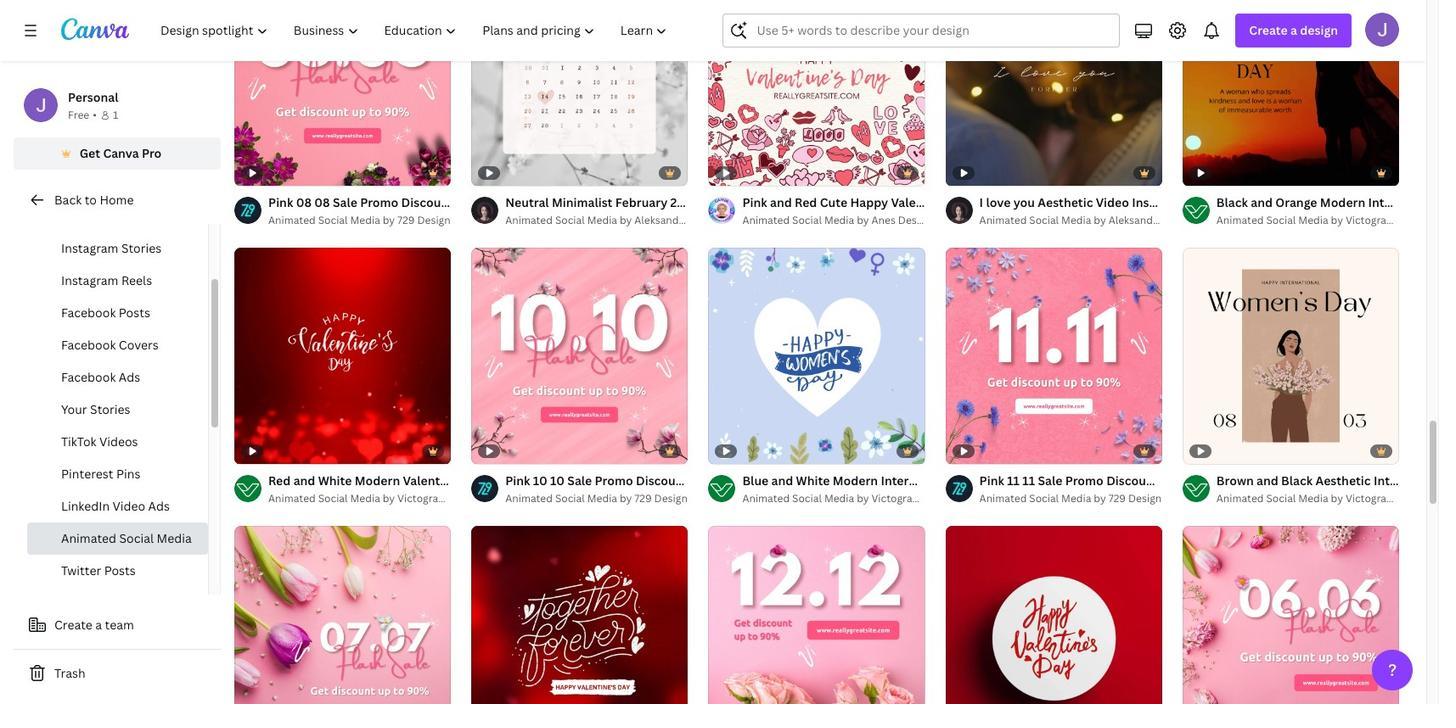 Task type: describe. For each thing, give the bounding box(es) containing it.
1 horizontal spatial ads
[[148, 499, 170, 515]]

tiktok videos link
[[27, 426, 208, 459]]

your
[[61, 402, 87, 418]]

create a design
[[1250, 22, 1338, 38]]

twitter posts
[[61, 563, 136, 579]]

1 horizontal spatial animated social media by 729 design link
[[505, 491, 688, 508]]

facebook covers
[[61, 337, 159, 353]]

your stories link
[[27, 394, 208, 426]]

2 horizontal spatial 729
[[1109, 492, 1126, 507]]

home
[[100, 192, 134, 208]]

animated social media
[[61, 531, 192, 547]]

stories for your stories
[[90, 402, 130, 418]]

i love you aesthetic video instagram post animated social media by aleksandra chubar
[[980, 195, 1219, 228]]

victograms inside red and white modern valentine's day animated social media animated social media by victograms
[[398, 492, 453, 506]]

pinterest
[[61, 466, 113, 482]]

instagram reels
[[61, 273, 152, 289]]

tiktok
[[61, 434, 96, 450]]

aesthetic
[[1038, 195, 1093, 211]]

valentine's
[[403, 473, 467, 489]]

you
[[1014, 195, 1035, 211]]

aleksandra inside i love you aesthetic video instagram post animated social media by aleksandra chubar
[[1109, 213, 1163, 228]]

day
[[470, 473, 492, 489]]

0 horizontal spatial animated social media by 729 design
[[268, 213, 451, 228]]

a for team
[[95, 617, 102, 634]]

back to home
[[54, 192, 134, 208]]

top level navigation element
[[149, 14, 682, 48]]

free •
[[68, 108, 97, 122]]

animated inside "link"
[[743, 213, 790, 228]]

1 horizontal spatial animated social media by 729 design
[[505, 492, 688, 507]]

pro
[[142, 145, 162, 161]]

get canva pro
[[80, 145, 162, 161]]

free
[[68, 108, 89, 122]]

instagram posts
[[61, 208, 153, 224]]

by inside "link"
[[857, 213, 869, 228]]

1 aleksandra from the left
[[635, 213, 689, 228]]

trash link
[[14, 657, 221, 691]]

•
[[93, 108, 97, 122]]

by inside red and white modern valentine's day animated social media animated social media by victograms
[[383, 492, 395, 506]]

twitter
[[61, 563, 101, 579]]

facebook ads
[[61, 369, 140, 386]]

twitter posts link
[[27, 555, 208, 588]]

animated inside i love you aesthetic video instagram post animated social media by aleksandra chubar
[[980, 213, 1027, 228]]

red
[[268, 473, 291, 489]]

back
[[54, 192, 82, 208]]

linkedin video ads
[[61, 499, 170, 515]]

get
[[80, 145, 100, 161]]

video inside i love you aesthetic video instagram post animated social media by aleksandra chubar
[[1096, 195, 1129, 211]]

2 animated social media by aleksandra chubar link from the left
[[980, 213, 1202, 230]]

instagram for instagram reels
[[61, 273, 118, 289]]

instagram for instagram stories
[[61, 240, 118, 256]]

pinterest pins
[[61, 466, 141, 482]]

post
[[1193, 195, 1219, 211]]

Search search field
[[757, 14, 1109, 47]]

video inside linkedin video ads link
[[113, 499, 145, 515]]

i
[[980, 195, 984, 211]]

media inside i love you aesthetic video instagram post animated social media by aleksandra chubar
[[1062, 213, 1092, 228]]

animated social media by anes design link
[[743, 213, 932, 230]]

create a team button
[[14, 609, 221, 643]]

media inside "link"
[[825, 213, 855, 228]]

facebook posts link
[[27, 297, 208, 330]]

team
[[105, 617, 134, 634]]

a for design
[[1291, 22, 1298, 38]]

tiktok videos
[[61, 434, 138, 450]]



Task type: locate. For each thing, give the bounding box(es) containing it.
create left the team
[[54, 617, 92, 634]]

0 vertical spatial facebook
[[61, 305, 116, 321]]

3 facebook from the top
[[61, 369, 116, 386]]

stories
[[121, 240, 162, 256], [90, 402, 130, 418]]

back to home link
[[14, 183, 221, 217]]

animated
[[268, 213, 316, 228], [505, 213, 553, 228], [743, 213, 790, 228], [980, 213, 1027, 228], [1217, 213, 1264, 228], [495, 473, 551, 489], [268, 492, 316, 506], [505, 492, 553, 507], [743, 492, 790, 507], [980, 492, 1027, 507], [1217, 492, 1264, 507], [61, 531, 116, 547]]

a left design
[[1291, 22, 1298, 38]]

create left design
[[1250, 22, 1288, 38]]

facebook
[[61, 305, 116, 321], [61, 337, 116, 353], [61, 369, 116, 386]]

1 horizontal spatial create
[[1250, 22, 1288, 38]]

instagram inside i love you aesthetic video instagram post animated social media by aleksandra chubar
[[1132, 195, 1190, 211]]

anes
[[872, 213, 896, 228]]

0 vertical spatial video
[[1096, 195, 1129, 211]]

0 horizontal spatial animated social media by 729 design link
[[268, 212, 451, 229]]

to
[[85, 192, 97, 208]]

instagram stories link
[[27, 233, 208, 265]]

1 animated social media by aleksandra chubar link from the left
[[505, 213, 727, 230]]

2 aleksandra from the left
[[1109, 213, 1163, 228]]

facebook for facebook posts
[[61, 305, 116, 321]]

1
[[113, 108, 118, 122]]

videos
[[99, 434, 138, 450]]

0 vertical spatial create
[[1250, 22, 1288, 38]]

animated social media by anes design
[[743, 213, 932, 228]]

facebook posts
[[61, 305, 150, 321]]

by inside i love you aesthetic video instagram post animated social media by aleksandra chubar
[[1094, 213, 1106, 228]]

0 horizontal spatial animated social media by aleksandra chubar link
[[505, 213, 727, 230]]

trash
[[54, 666, 85, 682]]

1 horizontal spatial a
[[1291, 22, 1298, 38]]

1 vertical spatial stories
[[90, 402, 130, 418]]

instagram posts link
[[27, 200, 208, 233]]

red and white modern valentine's day animated social media link
[[268, 472, 627, 491]]

1 horizontal spatial animated social media by aleksandra chubar link
[[980, 213, 1202, 230]]

linkedin
[[61, 499, 110, 515]]

chubar
[[691, 213, 727, 228], [1166, 213, 1202, 228]]

1 vertical spatial posts
[[119, 305, 150, 321]]

2 facebook from the top
[[61, 337, 116, 353]]

i love you aesthetic video instagram post link
[[980, 194, 1219, 213]]

create a team
[[54, 617, 134, 634]]

video right "aesthetic"
[[1096, 195, 1129, 211]]

2 vertical spatial posts
[[104, 563, 136, 579]]

1 vertical spatial video
[[113, 499, 145, 515]]

social
[[318, 213, 348, 228], [555, 213, 585, 228], [792, 213, 822, 228], [1030, 213, 1059, 228], [1267, 213, 1296, 228], [554, 473, 589, 489], [318, 492, 348, 506], [555, 492, 585, 507], [792, 492, 822, 507], [1030, 492, 1059, 507], [1267, 492, 1296, 507], [119, 531, 154, 547]]

1 horizontal spatial video
[[1096, 195, 1129, 211]]

create inside dropdown button
[[1250, 22, 1288, 38]]

social inside i love you aesthetic video instagram post animated social media by aleksandra chubar
[[1030, 213, 1059, 228]]

facebook up your stories on the left of page
[[61, 369, 116, 386]]

modern
[[355, 473, 400, 489]]

create for create a team
[[54, 617, 92, 634]]

design
[[417, 213, 451, 228], [898, 213, 932, 228], [654, 492, 688, 507], [1129, 492, 1162, 507]]

design
[[1300, 22, 1338, 38]]

red and white modern valentine's day animated social media animated social media by victograms
[[268, 473, 627, 506]]

jacob simon image
[[1366, 13, 1400, 47]]

aleksandra
[[635, 213, 689, 228], [1109, 213, 1163, 228]]

animated social media by 729 design
[[268, 213, 451, 228], [505, 492, 688, 507], [980, 492, 1162, 507]]

stories for instagram stories
[[121, 240, 162, 256]]

posts down reels
[[119, 305, 150, 321]]

ads
[[119, 369, 140, 386], [148, 499, 170, 515]]

stories down the facebook ads link
[[90, 402, 130, 418]]

0 horizontal spatial 729
[[398, 213, 415, 228]]

create a design button
[[1236, 14, 1352, 48]]

facebook up facebook ads
[[61, 337, 116, 353]]

posts inside 'link'
[[104, 563, 136, 579]]

white
[[318, 473, 352, 489]]

ads down the covers
[[119, 369, 140, 386]]

0 horizontal spatial create
[[54, 617, 92, 634]]

0 vertical spatial ads
[[119, 369, 140, 386]]

instagram
[[1132, 195, 1190, 211], [61, 208, 118, 224], [61, 240, 118, 256], [61, 273, 118, 289]]

instagram for instagram posts
[[61, 208, 118, 224]]

instagram stories
[[61, 240, 162, 256]]

posts for facebook posts
[[119, 305, 150, 321]]

0 horizontal spatial ads
[[119, 369, 140, 386]]

posts for instagram posts
[[121, 208, 153, 224]]

0 horizontal spatial chubar
[[691, 213, 727, 228]]

a
[[1291, 22, 1298, 38], [95, 617, 102, 634]]

posts down animated social media
[[104, 563, 136, 579]]

0 vertical spatial posts
[[121, 208, 153, 224]]

animated social media by aleksandra chubar
[[505, 213, 727, 228]]

1 chubar from the left
[[691, 213, 727, 228]]

stories up reels
[[121, 240, 162, 256]]

facebook inside facebook posts link
[[61, 305, 116, 321]]

0 horizontal spatial aleksandra
[[635, 213, 689, 228]]

animated social media by victograms link
[[1217, 213, 1401, 230], [268, 491, 453, 508], [743, 491, 927, 508], [1217, 491, 1401, 508]]

love
[[986, 195, 1011, 211]]

1 facebook from the top
[[61, 305, 116, 321]]

social inside "link"
[[792, 213, 822, 228]]

canva
[[103, 145, 139, 161]]

instagram reels link
[[27, 265, 208, 297]]

ads up animated social media
[[148, 499, 170, 515]]

by
[[383, 213, 395, 228], [620, 213, 632, 228], [857, 213, 869, 228], [1094, 213, 1106, 228], [1331, 213, 1344, 228], [383, 492, 395, 506], [620, 492, 632, 507], [857, 492, 869, 507], [1094, 492, 1106, 507], [1331, 492, 1344, 507]]

create
[[1250, 22, 1288, 38], [54, 617, 92, 634]]

729
[[398, 213, 415, 228], [635, 492, 652, 507], [1109, 492, 1126, 507]]

video
[[1096, 195, 1129, 211], [113, 499, 145, 515]]

pins
[[116, 466, 141, 482]]

2 horizontal spatial animated social media by 729 design link
[[980, 491, 1162, 508]]

posts up the instagram stories link
[[121, 208, 153, 224]]

1 vertical spatial create
[[54, 617, 92, 634]]

1 horizontal spatial aleksandra
[[1109, 213, 1163, 228]]

posts for twitter posts
[[104, 563, 136, 579]]

linkedin video ads link
[[27, 491, 208, 523]]

facebook inside "facebook covers" link
[[61, 337, 116, 353]]

reels
[[121, 273, 152, 289]]

media
[[350, 213, 380, 228], [587, 213, 617, 228], [825, 213, 855, 228], [1062, 213, 1092, 228], [1299, 213, 1329, 228], [592, 473, 627, 489], [350, 492, 380, 506], [587, 492, 617, 507], [825, 492, 855, 507], [1062, 492, 1092, 507], [1299, 492, 1329, 507], [157, 531, 192, 547]]

video down pins
[[113, 499, 145, 515]]

create for create a design
[[1250, 22, 1288, 38]]

2 horizontal spatial animated social media by 729 design
[[980, 492, 1162, 507]]

facebook covers link
[[27, 330, 208, 362]]

animated social media by victograms
[[1217, 213, 1401, 228], [743, 492, 927, 507], [1217, 492, 1401, 507]]

1 vertical spatial facebook
[[61, 337, 116, 353]]

0 vertical spatial a
[[1291, 22, 1298, 38]]

and
[[294, 473, 315, 489]]

posts
[[121, 208, 153, 224], [119, 305, 150, 321], [104, 563, 136, 579]]

2 chubar from the left
[[1166, 213, 1202, 228]]

facebook ads link
[[27, 362, 208, 394]]

get canva pro button
[[14, 138, 221, 170]]

a inside dropdown button
[[1291, 22, 1298, 38]]

covers
[[119, 337, 159, 353]]

facebook for facebook ads
[[61, 369, 116, 386]]

1 vertical spatial a
[[95, 617, 102, 634]]

facebook for facebook covers
[[61, 337, 116, 353]]

0 horizontal spatial a
[[95, 617, 102, 634]]

None search field
[[723, 14, 1120, 48]]

a left the team
[[95, 617, 102, 634]]

1 horizontal spatial 729
[[635, 492, 652, 507]]

facebook down instagram reels at left top
[[61, 305, 116, 321]]

animated social media by 729 design link
[[268, 212, 451, 229], [505, 491, 688, 508], [980, 491, 1162, 508]]

animated social media by aleksandra chubar link
[[505, 213, 727, 230], [980, 213, 1202, 230]]

victograms
[[1346, 213, 1401, 228], [398, 492, 453, 506], [872, 492, 927, 507], [1346, 492, 1401, 507]]

create inside button
[[54, 617, 92, 634]]

1 vertical spatial ads
[[148, 499, 170, 515]]

1 horizontal spatial chubar
[[1166, 213, 1202, 228]]

pinterest pins link
[[27, 459, 208, 491]]

0 horizontal spatial video
[[113, 499, 145, 515]]

chubar inside i love you aesthetic video instagram post animated social media by aleksandra chubar
[[1166, 213, 1202, 228]]

design inside "link"
[[898, 213, 932, 228]]

personal
[[68, 89, 118, 105]]

0 vertical spatial stories
[[121, 240, 162, 256]]

a inside button
[[95, 617, 102, 634]]

2 vertical spatial facebook
[[61, 369, 116, 386]]

your stories
[[61, 402, 130, 418]]



Task type: vqa. For each thing, say whether or not it's contained in the screenshot.
Video
yes



